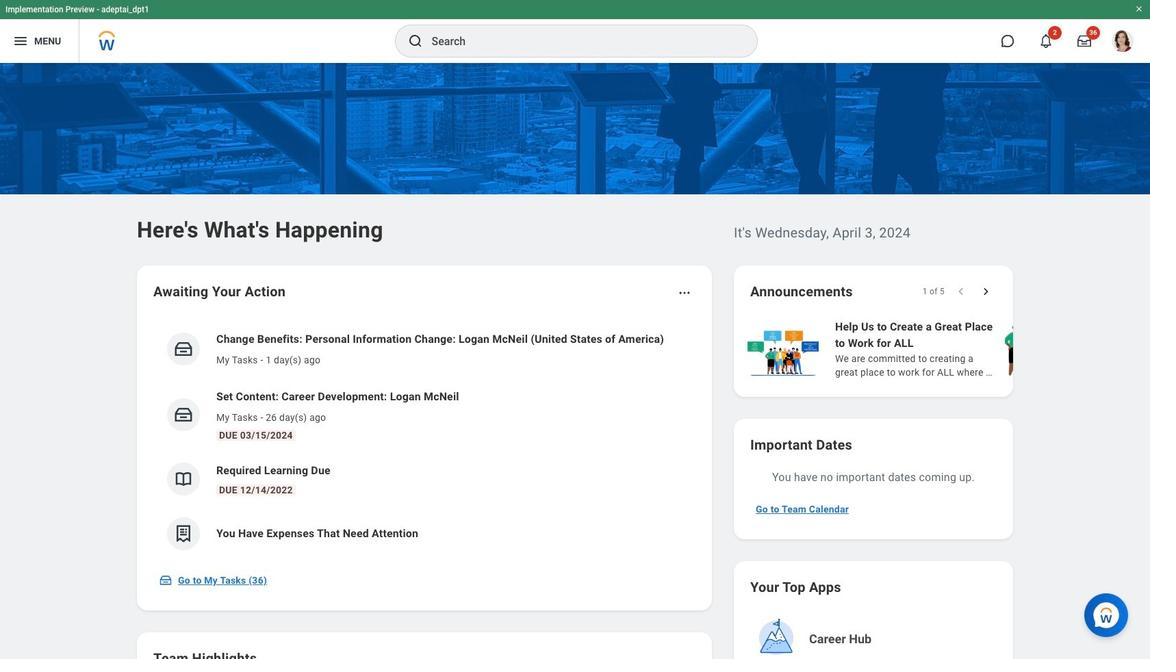 Task type: locate. For each thing, give the bounding box(es) containing it.
book open image
[[173, 469, 194, 490]]

inbox large image
[[1078, 34, 1092, 48]]

1 horizontal spatial list
[[745, 318, 1151, 381]]

inbox image
[[173, 339, 194, 360], [159, 574, 173, 588]]

chevron right small image
[[980, 285, 993, 299]]

1 vertical spatial inbox image
[[159, 574, 173, 588]]

chevron left small image
[[955, 285, 969, 299]]

notifications large image
[[1040, 34, 1054, 48]]

0 vertical spatial inbox image
[[173, 339, 194, 360]]

main content
[[0, 63, 1151, 660]]

search image
[[407, 33, 424, 49]]

1 horizontal spatial inbox image
[[173, 339, 194, 360]]

status
[[923, 286, 945, 297]]

list
[[745, 318, 1151, 381], [153, 321, 696, 562]]

justify image
[[12, 33, 29, 49]]

0 horizontal spatial inbox image
[[159, 574, 173, 588]]

Search Workday  search field
[[432, 26, 729, 56]]

banner
[[0, 0, 1151, 63]]



Task type: vqa. For each thing, say whether or not it's contained in the screenshot.
Employee Type
no



Task type: describe. For each thing, give the bounding box(es) containing it.
dashboard expenses image
[[173, 524, 194, 545]]

close environment banner image
[[1136, 5, 1144, 13]]

inbox image
[[173, 405, 194, 425]]

profile logan mcneil image
[[1112, 30, 1134, 55]]

0 horizontal spatial list
[[153, 321, 696, 562]]

inbox image inside list
[[173, 339, 194, 360]]

related actions image
[[678, 286, 692, 300]]



